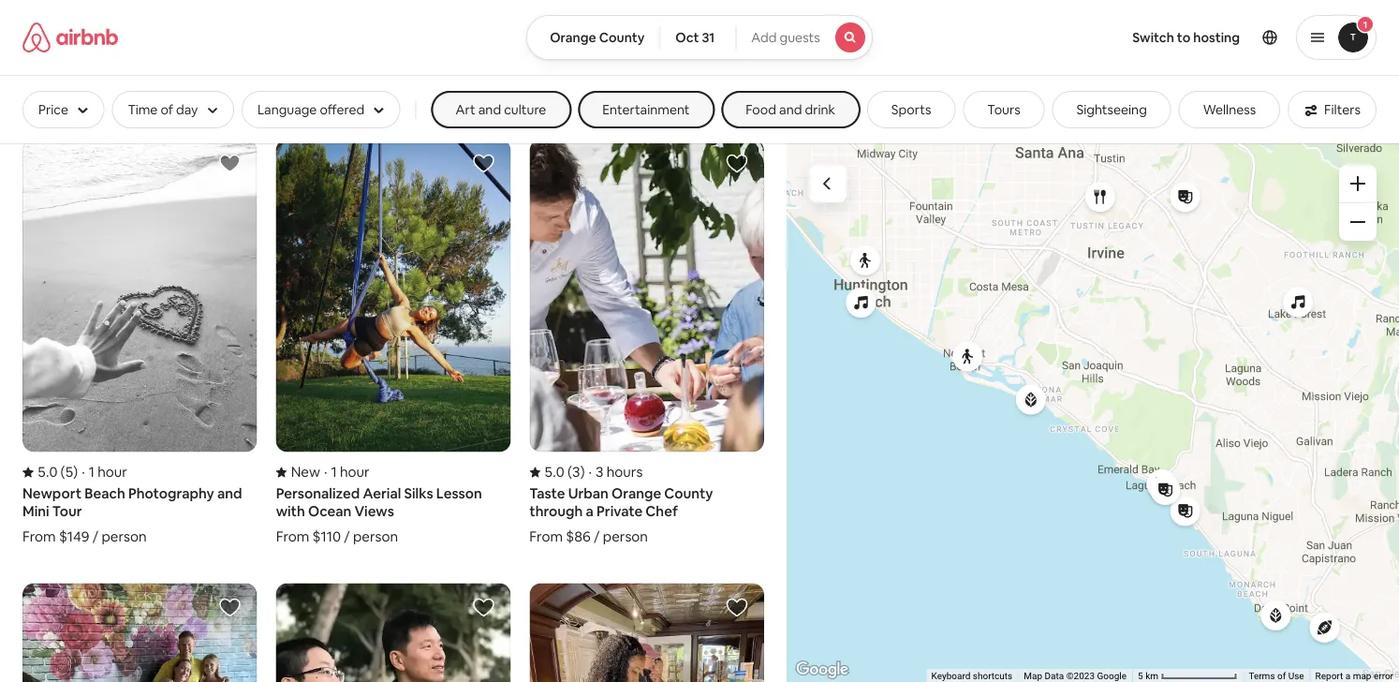 Task type: vqa. For each thing, say whether or not it's contained in the screenshot.
Language offered dropdown button
yes



Task type: locate. For each thing, give the bounding box(es) containing it.
1 vertical spatial of
[[1278, 670, 1286, 682]]

hour inside photographer and beach tour in laguna beach coves "group"
[[106, 19, 136, 37]]

$149 down newport
[[59, 528, 89, 546]]

· right new at the left bottom of page
[[324, 463, 327, 481]]

guests
[[780, 29, 820, 46]]

5.0 inside private journey with flipper and friends group
[[545, 19, 565, 37]]

hour inside newport beach photography and mini tour group
[[98, 463, 127, 481]]

chef
[[646, 502, 678, 521]]

in left highest
[[222, 40, 234, 59]]

county
[[599, 29, 645, 46], [665, 485, 713, 503]]

1 for 5.0 (14)
[[97, 19, 103, 37]]

a up $86 at the left bottom
[[586, 502, 594, 521]]

Food and drink button
[[722, 91, 860, 128]]

laguna
[[22, 58, 71, 76]]

0 horizontal spatial tour
[[52, 502, 82, 521]]

and left drink
[[780, 101, 802, 118]]

person right $85
[[349, 83, 394, 102]]

new
[[291, 463, 320, 481]]

hour right (5)
[[98, 463, 127, 481]]

1 inside newport beach photography and mini tour group
[[89, 463, 95, 481]]

1 up personalized
[[331, 463, 337, 481]]

1 vertical spatial private
[[597, 502, 643, 521]]

beach up time of day
[[145, 40, 186, 59]]

orange inside taste urban orange county through a private chef from $86 / person
[[612, 485, 662, 503]]

in
[[222, 40, 234, 59], [489, 40, 500, 59]]

1 horizontal spatial private
[[597, 502, 643, 521]]

beach
[[145, 40, 186, 59], [74, 58, 115, 76], [355, 58, 395, 76], [85, 485, 125, 503]]

mini
[[22, 502, 49, 521]]

2 in from the left
[[489, 40, 500, 59]]

person inside taste urban orange county through a private chef from $86 / person
[[603, 528, 648, 546]]

hours right 2
[[615, 19, 651, 37]]

$86
[[566, 528, 591, 546]]

in inside photographer and beach tour in laguna beach coves from $149 / person
[[222, 40, 234, 59]]

add guests
[[752, 29, 820, 46]]

0 vertical spatial tour
[[189, 40, 219, 59]]

· right (5)
[[82, 463, 85, 481]]

1
[[1364, 18, 1368, 30], [97, 19, 103, 37], [89, 463, 95, 481], [331, 463, 337, 481]]

newport beach photography and mini tour group
[[22, 139, 257, 546]]

1 horizontal spatial of
[[1278, 670, 1286, 682]]

· inside photographer and beach tour in laguna beach coves "group"
[[90, 19, 93, 37]]

from down mini
[[22, 528, 56, 546]]

private down 5.0 out of 5 average rating,  23 reviews image
[[530, 40, 576, 59]]

1 right (5)
[[89, 463, 95, 481]]

hours right 3
[[607, 463, 643, 481]]

(3)
[[568, 463, 585, 481]]

1 vertical spatial tour
[[52, 502, 82, 521]]

2 $149 from the top
[[59, 528, 89, 546]]

and for art and culture
[[479, 101, 501, 118]]

orange county button
[[527, 15, 661, 60]]

5.0 left (23)
[[545, 19, 565, 37]]

None search field
[[527, 15, 873, 60]]

rated
[[331, 40, 370, 59]]

0 vertical spatial $149
[[59, 83, 89, 102]]

1 vertical spatial county
[[665, 485, 713, 503]]

1 horizontal spatial orange
[[612, 485, 662, 503]]

terms of use link
[[1249, 670, 1305, 682]]

· 1 hour inside newport beach photography and mini tour group
[[82, 463, 127, 481]]

5.0 inside taste urban orange county through a private chef group
[[545, 463, 565, 481]]

from down friends
[[530, 83, 563, 102]]

person down views
[[353, 528, 398, 546]]

· 1 hour up personalized
[[324, 463, 370, 481]]

tour inside photographer and beach tour in laguna beach coves from $149 / person
[[189, 40, 219, 59]]

Sports button
[[867, 91, 956, 128]]

hour for (5)
[[98, 463, 127, 481]]

5.0
[[37, 19, 57, 37], [545, 19, 565, 37], [37, 463, 57, 481], [545, 463, 565, 481]]

1 vertical spatial a
[[1346, 670, 1351, 682]]

private inside taste urban orange county through a private chef from $86 / person
[[597, 502, 643, 521]]

culture
[[504, 101, 547, 118]]

map
[[1353, 670, 1372, 682]]

tours
[[988, 101, 1021, 118]]

of left 'use'
[[1278, 670, 1286, 682]]

· 1 hour right (5)
[[82, 463, 127, 481]]

· left 2
[[597, 19, 600, 37]]

5.0 for 5.0 (3)
[[545, 463, 565, 481]]

5.0 left (3)
[[545, 463, 565, 481]]

0 horizontal spatial in
[[222, 40, 234, 59]]

hours inside private journey with flipper and friends group
[[615, 19, 651, 37]]

hours
[[615, 19, 651, 37], [607, 463, 643, 481]]

1 inside personalized aerial silks lesson with ocean views group
[[331, 463, 337, 481]]

0 horizontal spatial county
[[599, 29, 645, 46]]

journey
[[579, 40, 632, 59]]

taste urban orange county through a private chef from $86 / person
[[530, 485, 713, 546]]

1 inside photographer and beach tour in laguna beach coves "group"
[[97, 19, 103, 37]]

and right 31 at the top
[[719, 40, 744, 59]]

1 horizontal spatial a
[[1346, 670, 1351, 682]]

of inside dropdown button
[[161, 101, 173, 118]]

0 vertical spatial orange
[[550, 29, 597, 46]]

sightseeing
[[1077, 101, 1147, 118]]

5.0 for 5.0 (14)
[[37, 19, 57, 37]]

private journey with flipper and friends group
[[530, 0, 764, 102]]

zoom in image
[[1351, 176, 1366, 191]]

ebike
[[373, 40, 409, 59]]

· inside personalized aerial silks lesson with ocean views group
[[324, 463, 327, 481]]

· inside private journey with flipper and friends group
[[597, 19, 600, 37]]

add to wishlist image
[[219, 152, 241, 175], [726, 152, 749, 175], [219, 596, 241, 619], [472, 596, 495, 619]]

person inside personalized aerial silks lesson with ocean views from $110 / person
[[353, 528, 398, 546]]

beach right newport
[[85, 485, 125, 503]]

new experience image
[[276, 463, 320, 481]]

· inside newport beach photography and mini tour group
[[82, 463, 85, 481]]

1 vertical spatial add to wishlist image
[[726, 596, 749, 619]]

zoom out image
[[1351, 215, 1366, 230]]

price
[[38, 101, 68, 118]]

5.0 out of 5 average rating,  3 reviews image
[[530, 463, 585, 481]]

0 horizontal spatial add to wishlist image
[[472, 152, 495, 175]]

terms of use
[[1249, 670, 1305, 682]]

person down chef
[[603, 528, 648, 546]]

5.0 left (14)
[[37, 19, 57, 37]]

and inside "private journey with flipper and friends from $120 / person"
[[719, 40, 744, 59]]

1 vertical spatial hours
[[607, 463, 643, 481]]

· right (14)
[[90, 19, 93, 37]]

5.0 (14)
[[37, 19, 86, 37]]

and right photography
[[217, 485, 242, 503]]

filters button
[[1288, 91, 1377, 128]]

from down with
[[276, 528, 309, 546]]

0 vertical spatial county
[[599, 29, 645, 46]]

shortcuts
[[973, 670, 1013, 682]]

huntington
[[276, 58, 352, 76]]

hour up aerial
[[340, 463, 370, 481]]

5.0 out of 5 average rating,  14 reviews image
[[22, 19, 86, 37]]

photography
[[128, 485, 214, 503]]

personalized aerial silks lesson with ocean views from $110 / person
[[276, 485, 482, 546]]

1 for new
[[331, 463, 337, 481]]

$149 inside photographer and beach tour in laguna beach coves from $149 / person
[[59, 83, 89, 102]]

add to wishlist image
[[472, 152, 495, 175], [726, 596, 749, 619]]

person down coves
[[102, 83, 147, 102]]

$149 down laguna at the left of page
[[59, 83, 89, 102]]

5.0 inside photographer and beach tour in laguna beach coves "group"
[[37, 19, 57, 37]]

photographer and beach tour in laguna beach coves group
[[22, 0, 257, 102]]

data
[[1045, 670, 1064, 682]]

person inside newport beach photography and mini tour from $149 / person
[[102, 528, 147, 546]]

and right photographer
[[118, 40, 142, 59]]

0 horizontal spatial of
[[161, 101, 173, 118]]

from
[[22, 83, 56, 102], [276, 83, 309, 102], [530, 83, 563, 102], [22, 528, 56, 546], [276, 528, 309, 546], [530, 528, 563, 546]]

· 1 hour for (14)
[[90, 19, 136, 37]]

from inside personalized aerial silks lesson with ocean views from $110 / person
[[276, 528, 309, 546]]

time of day button
[[112, 91, 234, 128]]

through
[[530, 502, 583, 521]]

keyboard shortcuts button
[[932, 669, 1013, 682]]

tour right mini
[[52, 502, 82, 521]]

5.0 (23)
[[545, 19, 593, 37]]

1 in from the left
[[222, 40, 234, 59]]

beach up offered
[[355, 58, 395, 76]]

· 1 hour right (14)
[[90, 19, 136, 37]]

/ inside newport beach photography and mini tour from $149 / person
[[93, 528, 98, 546]]

of
[[161, 101, 173, 118], [1278, 670, 1286, 682]]

1 horizontal spatial in
[[489, 40, 500, 59]]

1 horizontal spatial tour
[[189, 40, 219, 59]]

2
[[604, 19, 612, 37]]

tour up day on the top left of the page
[[189, 40, 219, 59]]

1 vertical spatial orange
[[612, 485, 662, 503]]

oct 31 button
[[660, 15, 737, 60]]

1 vertical spatial $149
[[59, 528, 89, 546]]

hours inside taste urban orange county through a private chef group
[[607, 463, 643, 481]]

0 vertical spatial a
[[586, 502, 594, 521]]

0 vertical spatial of
[[161, 101, 173, 118]]

and right art
[[479, 101, 501, 118]]

1 horizontal spatial county
[[665, 485, 713, 503]]

from inside highest rated ebike experience in huntington beach from $85 / person
[[276, 83, 309, 102]]

report
[[1316, 670, 1344, 682]]

tour
[[189, 40, 219, 59], [52, 502, 82, 521]]

person down photography
[[102, 528, 147, 546]]

wellness
[[1204, 101, 1256, 118]]

private down · 3 hours
[[597, 502, 643, 521]]

add guests button
[[736, 15, 873, 60]]

5 km
[[1138, 670, 1161, 682]]

· left 3
[[589, 463, 592, 481]]

in right experience
[[489, 40, 500, 59]]

Entertainment button
[[578, 91, 714, 128]]

1 right (14)
[[97, 19, 103, 37]]

time of day
[[128, 101, 198, 118]]

$149
[[59, 83, 89, 102], [59, 528, 89, 546]]

orange
[[550, 29, 597, 46], [612, 485, 662, 503]]

beach left coves
[[74, 58, 115, 76]]

newport
[[22, 485, 82, 503]]

from left $85
[[276, 83, 309, 102]]

profile element
[[895, 0, 1377, 75]]

hour up coves
[[106, 19, 136, 37]]

day
[[176, 101, 198, 118]]

personalized aerial silks lesson with ocean views group
[[276, 139, 511, 546]]

sports
[[892, 101, 932, 118]]

a left map
[[1346, 670, 1351, 682]]

5.0 left (5)
[[37, 463, 57, 481]]

5.0 inside newport beach photography and mini tour group
[[37, 463, 57, 481]]

· inside taste urban orange county through a private chef group
[[589, 463, 592, 481]]

·
[[90, 19, 93, 37], [597, 19, 600, 37], [82, 463, 85, 481], [324, 463, 327, 481], [589, 463, 592, 481]]

· 1 hour inside photographer and beach tour in laguna beach coves "group"
[[90, 19, 136, 37]]

5.0 out of 5 average rating,  5 reviews image
[[22, 463, 78, 481]]

0 horizontal spatial private
[[530, 40, 576, 59]]

Art and culture button
[[432, 91, 571, 128]]

· 2 hours
[[597, 19, 651, 37]]

0 vertical spatial hours
[[615, 19, 651, 37]]

offered
[[320, 101, 365, 118]]

from inside "private journey with flipper and friends from $120 / person"
[[530, 83, 563, 102]]

of left day on the top left of the page
[[161, 101, 173, 118]]

from down laguna at the left of page
[[22, 83, 56, 102]]

experience
[[412, 40, 486, 59]]

orange inside button
[[550, 29, 597, 46]]

0 vertical spatial private
[[530, 40, 576, 59]]

and inside photographer and beach tour in laguna beach coves from $149 / person
[[118, 40, 142, 59]]

language
[[258, 101, 317, 118]]

0 horizontal spatial a
[[586, 502, 594, 521]]

1 up filters dropdown button at the right top of page
[[1364, 18, 1368, 30]]

/ inside photographer and beach tour in laguna beach coves from $149 / person
[[93, 83, 98, 102]]

in inside highest rated ebike experience in huntington beach from $85 / person
[[489, 40, 500, 59]]

0 horizontal spatial orange
[[550, 29, 597, 46]]

person down with
[[609, 83, 654, 102]]

filters
[[1325, 101, 1361, 118]]

1 $149 from the top
[[59, 83, 89, 102]]

silks
[[404, 485, 433, 503]]

from down through on the left bottom of page
[[530, 528, 563, 546]]

and inside newport beach photography and mini tour from $149 / person
[[217, 485, 242, 503]]

highest rated ebike experience in huntington beach group
[[276, 0, 511, 102]]

· for 5.0 (5)
[[82, 463, 85, 481]]

· 1 hour
[[90, 19, 136, 37], [82, 463, 127, 481], [324, 463, 370, 481]]

add
[[752, 29, 777, 46]]



Task type: describe. For each thing, give the bounding box(es) containing it.
/ inside "private journey with flipper and friends from $120 / person"
[[600, 83, 606, 102]]

1 button
[[1297, 15, 1377, 60]]

with
[[276, 502, 305, 521]]

oct 31
[[676, 29, 715, 46]]

(23)
[[568, 19, 593, 37]]

terms
[[1249, 670, 1276, 682]]

0 vertical spatial add to wishlist image
[[472, 152, 495, 175]]

art
[[456, 101, 476, 118]]

5.0 (3)
[[545, 463, 585, 481]]

with
[[635, 40, 667, 59]]

Wellness button
[[1179, 91, 1281, 128]]

map data ©2023 google
[[1024, 670, 1127, 682]]

county inside orange county button
[[599, 29, 645, 46]]

time
[[128, 101, 158, 118]]

county inside taste urban orange county through a private chef from $86 / person
[[665, 485, 713, 503]]

newport beach photography and mini tour from $149 / person
[[22, 485, 242, 546]]

coves
[[118, 58, 159, 76]]

hour for (14)
[[106, 19, 136, 37]]

· for 5.0 (23)
[[597, 19, 600, 37]]

5.0 for 5.0 (5)
[[37, 463, 57, 481]]

switch to hosting
[[1133, 29, 1240, 46]]

in for highest rated ebike experience in huntington beach from $85 / person
[[489, 40, 500, 59]]

of for day
[[161, 101, 173, 118]]

language offered
[[258, 101, 365, 118]]

switch to hosting link
[[1122, 18, 1252, 57]]

drink
[[805, 101, 836, 118]]

(5)
[[61, 463, 78, 481]]

taste urban orange county through a private chef group
[[530, 139, 764, 546]]

to
[[1177, 29, 1191, 46]]

from inside photographer and beach tour in laguna beach coves from $149 / person
[[22, 83, 56, 102]]

orange county
[[550, 29, 645, 46]]

31
[[702, 29, 715, 46]]

art and culture
[[456, 101, 547, 118]]

person inside photographer and beach tour in laguna beach coves from $149 / person
[[102, 83, 147, 102]]

· 1 hour for (5)
[[82, 463, 127, 481]]

friends
[[530, 58, 578, 76]]

add to wishlist image inside newport beach photography and mini tour group
[[219, 152, 241, 175]]

· 1 hour inside personalized aerial silks lesson with ocean views group
[[324, 463, 370, 481]]

5
[[1138, 670, 1144, 682]]

5.0 (5)
[[37, 463, 78, 481]]

hours for 3 hours
[[607, 463, 643, 481]]

highest rated ebike experience in huntington beach from $85 / person
[[276, 40, 500, 102]]

photographer
[[22, 40, 115, 59]]

beach inside newport beach photography and mini tour from $149 / person
[[85, 485, 125, 503]]

hours for 2 hours
[[615, 19, 651, 37]]

a inside taste urban orange county through a private chef from $86 / person
[[586, 502, 594, 521]]

ocean
[[308, 502, 352, 521]]

and for photographer and beach tour in laguna beach coves from $149 / person
[[118, 40, 142, 59]]

in for photographer and beach tour in laguna beach coves from $149 / person
[[222, 40, 234, 59]]

$110
[[313, 528, 341, 546]]

and for food and drink
[[780, 101, 802, 118]]

5 km button
[[1133, 669, 1244, 682]]

google
[[1098, 670, 1127, 682]]

private inside "private journey with flipper and friends from $120 / person"
[[530, 40, 576, 59]]

views
[[355, 502, 394, 521]]

/ inside personalized aerial silks lesson with ocean views from $110 / person
[[344, 528, 350, 546]]

price button
[[22, 91, 104, 128]]

(14)
[[61, 19, 86, 37]]

error
[[1374, 670, 1394, 682]]

beach inside highest rated ebike experience in huntington beach from $85 / person
[[355, 58, 395, 76]]

tour inside newport beach photography and mini tour from $149 / person
[[52, 502, 82, 521]]

personalized
[[276, 485, 360, 503]]

hosting
[[1194, 29, 1240, 46]]

report a map error
[[1316, 670, 1394, 682]]

report a map error link
[[1316, 670, 1394, 682]]

/ inside taste urban orange county through a private chef from $86 / person
[[594, 528, 600, 546]]

private journey with flipper and friends from $120 / person
[[530, 40, 744, 102]]

km
[[1146, 670, 1159, 682]]

from inside taste urban orange county through a private chef from $86 / person
[[530, 528, 563, 546]]

keyboard shortcuts
[[932, 670, 1013, 682]]

· 3 hours
[[589, 463, 643, 481]]

food
[[746, 101, 777, 118]]

flipper
[[670, 40, 716, 59]]

person inside "private journey with flipper and friends from $120 / person"
[[609, 83, 654, 102]]

5.0 out of 5 average rating,  23 reviews image
[[530, 19, 593, 37]]

$85
[[313, 83, 337, 102]]

entertainment
[[603, 101, 690, 118]]

3
[[596, 463, 604, 481]]

· for new
[[324, 463, 327, 481]]

5.0 for 5.0 (23)
[[545, 19, 565, 37]]

hour inside personalized aerial silks lesson with ocean views group
[[340, 463, 370, 481]]

keyboard
[[932, 670, 971, 682]]

1 inside dropdown button
[[1364, 18, 1368, 30]]

google map
showing 12 experiences. region
[[787, 142, 1400, 682]]

food and drink
[[746, 101, 836, 118]]

google image
[[792, 658, 853, 682]]

urban
[[568, 485, 609, 503]]

of for use
[[1278, 670, 1286, 682]]

aerial
[[363, 485, 401, 503]]

1 horizontal spatial add to wishlist image
[[726, 596, 749, 619]]

oct
[[676, 29, 699, 46]]

language offered button
[[242, 91, 401, 128]]

add to wishlist image inside taste urban orange county through a private chef group
[[726, 152, 749, 175]]

person inside highest rated ebike experience in huntington beach from $85 / person
[[349, 83, 394, 102]]

Tours button
[[963, 91, 1045, 128]]

taste
[[530, 485, 565, 503]]

use
[[1289, 670, 1305, 682]]

from inside newport beach photography and mini tour from $149 / person
[[22, 528, 56, 546]]

©2023
[[1067, 670, 1095, 682]]

photographer and beach tour in laguna beach coves from $149 / person
[[22, 40, 234, 102]]

lesson
[[436, 485, 482, 503]]

$149 inside newport beach photography and mini tour from $149 / person
[[59, 528, 89, 546]]

none search field containing orange county
[[527, 15, 873, 60]]

· for 5.0 (3)
[[589, 463, 592, 481]]

highest
[[276, 40, 328, 59]]

· for 5.0 (14)
[[90, 19, 93, 37]]

/ inside highest rated ebike experience in huntington beach from $85 / person
[[340, 83, 346, 102]]

switch
[[1133, 29, 1175, 46]]

Sightseeing button
[[1053, 91, 1172, 128]]

1 for 5.0 (5)
[[89, 463, 95, 481]]



